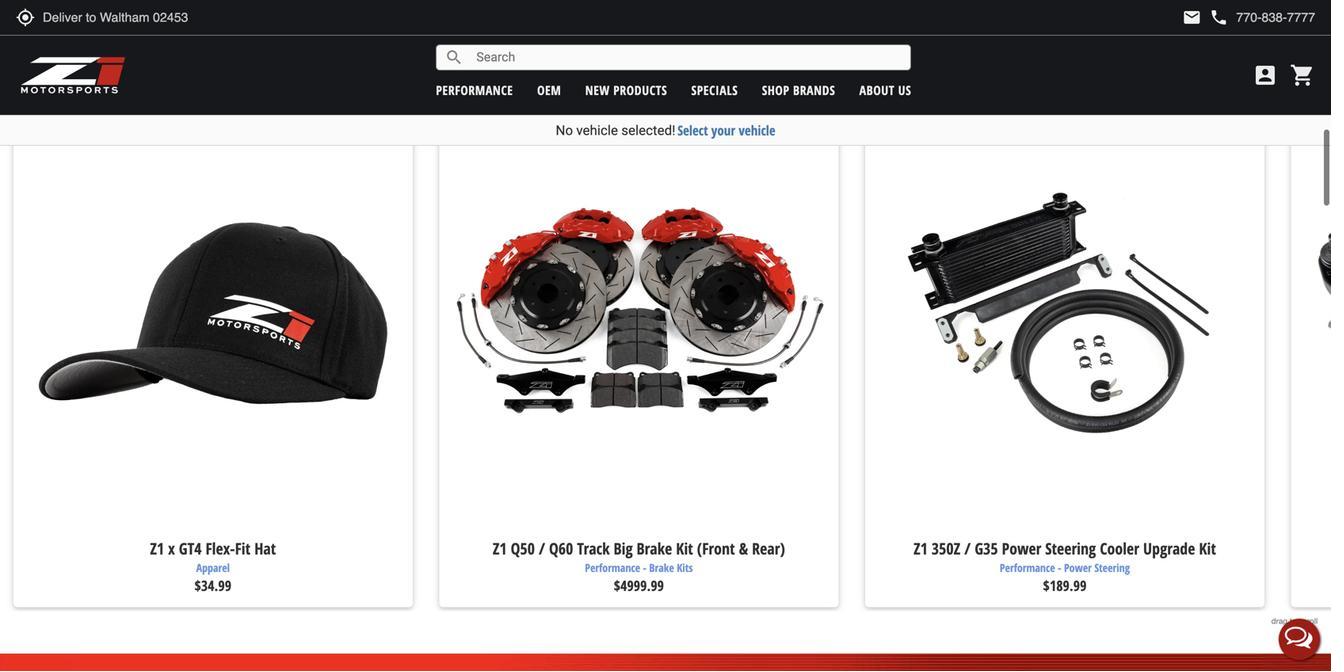 Task type: vqa. For each thing, say whether or not it's contained in the screenshot.
z1 image
no



Task type: describe. For each thing, give the bounding box(es) containing it.
brands
[[793, 82, 835, 99]]

smoking deals on exhaust image
[[0, 654, 1331, 671]]

vehicle inside no vehicle selected! select your vehicle
[[576, 122, 618, 138]]

cooler
[[1100, 538, 1139, 559]]

z1 for z1 350z / g35 power steering cooler upgrade kit
[[914, 538, 928, 559]]

specials link
[[691, 82, 738, 99]]

x
[[168, 538, 175, 559]]

shop
[[762, 82, 790, 99]]

oem link
[[537, 82, 561, 99]]

mail phone
[[1183, 8, 1228, 27]]

drag
[[1272, 617, 1288, 626]]

shopping_cart
[[1290, 63, 1315, 88]]

apparel
[[196, 560, 230, 575]]

1 vertical spatial steering
[[1095, 560, 1130, 575]]

drag to scroll
[[1272, 617, 1318, 626]]

/ for q60
[[539, 538, 545, 559]]

search
[[445, 48, 464, 67]]

1 horizontal spatial vehicle
[[739, 121, 775, 139]]

hat
[[254, 538, 276, 559]]

mail link
[[1183, 8, 1202, 27]]

- inside z1 q50 / q60 track big brake kit (front & rear) performance - brake kits $4999.99
[[643, 560, 647, 575]]

&
[[739, 538, 748, 559]]

about us
[[859, 82, 911, 99]]

g35
[[975, 538, 998, 559]]

select your vehicle link
[[678, 121, 775, 139]]

about us link
[[859, 82, 911, 99]]

us
[[898, 82, 911, 99]]

mail
[[1183, 8, 1202, 27]]

hot
[[16, 65, 51, 99]]

shop brands
[[762, 82, 835, 99]]

350z
[[932, 538, 961, 559]]

my_location
[[16, 8, 35, 27]]

products
[[613, 82, 667, 99]]

big
[[614, 538, 633, 559]]

track
[[577, 538, 610, 559]]

z1 for z1 x gt4 flex-fit hat
[[150, 538, 164, 559]]

/ for g35
[[964, 538, 971, 559]]

gt4
[[179, 538, 202, 559]]

performance
[[436, 82, 513, 99]]

specials
[[691, 82, 738, 99]]

(front
[[697, 538, 735, 559]]

1 horizontal spatial power
[[1064, 560, 1092, 575]]

performance link
[[436, 82, 513, 99]]

performance - brake kits link
[[450, 560, 828, 576]]

products
[[57, 65, 143, 99]]

$189.99
[[1043, 576, 1087, 596]]

upgrade
[[1143, 538, 1195, 559]]



Task type: locate. For each thing, give the bounding box(es) containing it.
0 vertical spatial steering
[[1045, 538, 1096, 559]]

z1 for z1 q50 / q60 track big brake kit (front & rear)
[[493, 538, 507, 559]]

win this truck shop now to get automatically entered before it's too late. image
[[0, 0, 1331, 29]]

z1 x gt4 flex-fit hat apparel $34.99
[[150, 538, 276, 596]]

/ inside z1 q50 / q60 track big brake kit (front & rear) performance - brake kits $4999.99
[[539, 538, 545, 559]]

1 horizontal spatial /
[[964, 538, 971, 559]]

to
[[1290, 617, 1297, 626]]

power up $189.99
[[1064, 560, 1092, 575]]

/ left the q60
[[539, 538, 545, 559]]

2 performance from the left
[[1000, 560, 1055, 575]]

2 z1 from the left
[[493, 538, 507, 559]]

1 horizontal spatial performance
[[1000, 560, 1055, 575]]

new products
[[585, 82, 667, 99]]

account_box link
[[1249, 63, 1282, 88]]

1 vertical spatial power
[[1064, 560, 1092, 575]]

vehicle
[[739, 121, 775, 139], [576, 122, 618, 138]]

no vehicle selected! select your vehicle
[[556, 121, 775, 139]]

steering up performance - power steering "link"
[[1045, 538, 1096, 559]]

2 / from the left
[[964, 538, 971, 559]]

0 horizontal spatial performance
[[585, 560, 640, 575]]

z1 left the x on the bottom left of page
[[150, 538, 164, 559]]

shop brands link
[[762, 82, 835, 99]]

z1 350z / g35 power steering cooler upgrade kit performance - power steering $189.99
[[914, 538, 1216, 596]]

0 horizontal spatial kit
[[676, 538, 693, 559]]

q60
[[549, 538, 573, 559]]

0 vertical spatial brake
[[637, 538, 672, 559]]

1 horizontal spatial kit
[[1199, 538, 1216, 559]]

vehicle right the no
[[576, 122, 618, 138]]

1 - from the left
[[643, 560, 647, 575]]

1 performance from the left
[[585, 560, 640, 575]]

steering
[[1045, 538, 1096, 559], [1095, 560, 1130, 575]]

1 vertical spatial brake
[[649, 560, 674, 575]]

- up '$4999.99'
[[643, 560, 647, 575]]

-
[[643, 560, 647, 575], [1058, 560, 1061, 575]]

0 horizontal spatial power
[[1002, 538, 1041, 559]]

hot products
[[16, 65, 143, 99]]

performance inside z1 350z / g35 power steering cooler upgrade kit performance - power steering $189.99
[[1000, 560, 1055, 575]]

z1
[[150, 538, 164, 559], [493, 538, 507, 559], [914, 538, 928, 559]]

brake left kits
[[649, 560, 674, 575]]

kits
[[677, 560, 693, 575]]

z1 inside z1 x gt4 flex-fit hat apparel $34.99
[[150, 538, 164, 559]]

oem
[[537, 82, 561, 99]]

kit right upgrade
[[1199, 538, 1216, 559]]

3 z1 from the left
[[914, 538, 928, 559]]

/
[[539, 538, 545, 559], [964, 538, 971, 559]]

1 horizontal spatial -
[[1058, 560, 1061, 575]]

kit up kits
[[676, 538, 693, 559]]

performance inside z1 q50 / q60 track big brake kit (front & rear) performance - brake kits $4999.99
[[585, 560, 640, 575]]

1 / from the left
[[539, 538, 545, 559]]

brake
[[637, 538, 672, 559], [649, 560, 674, 575]]

0 horizontal spatial /
[[539, 538, 545, 559]]

0 horizontal spatial -
[[643, 560, 647, 575]]

0 vertical spatial power
[[1002, 538, 1041, 559]]

power
[[1002, 538, 1041, 559], [1064, 560, 1092, 575]]

about
[[859, 82, 895, 99]]

z1 motorsports logo image
[[20, 55, 126, 95]]

q50
[[511, 538, 535, 559]]

steering down cooler
[[1095, 560, 1130, 575]]

$34.99
[[195, 576, 231, 596]]

2 kit from the left
[[1199, 538, 1216, 559]]

performance down big
[[585, 560, 640, 575]]

1 z1 from the left
[[150, 538, 164, 559]]

fit
[[235, 538, 250, 559]]

0 horizontal spatial vehicle
[[576, 122, 618, 138]]

scroll
[[1299, 617, 1318, 626]]

z1 inside z1 350z / g35 power steering cooler upgrade kit performance - power steering $189.99
[[914, 538, 928, 559]]

2 horizontal spatial z1
[[914, 538, 928, 559]]

- inside z1 350z / g35 power steering cooler upgrade kit performance - power steering $189.99
[[1058, 560, 1061, 575]]

account_box
[[1253, 63, 1278, 88]]

2 - from the left
[[1058, 560, 1061, 575]]

select
[[678, 121, 708, 139]]

phone
[[1209, 8, 1228, 27]]

no
[[556, 122, 573, 138]]

kit inside z1 350z / g35 power steering cooler upgrade kit performance - power steering $189.99
[[1199, 538, 1216, 559]]

z1 q50 / q60 track big brake kit (front & rear) performance - brake kits $4999.99
[[493, 538, 785, 596]]

new products link
[[585, 82, 667, 99]]

vehicle right the your
[[739, 121, 775, 139]]

selected!
[[621, 122, 676, 138]]

$4999.99
[[614, 576, 664, 596]]

z1 left 350z on the bottom right of page
[[914, 538, 928, 559]]

Search search field
[[464, 45, 911, 70]]

rear)
[[752, 538, 785, 559]]

/ left g35
[[964, 538, 971, 559]]

phone link
[[1209, 8, 1315, 27]]

z1 inside z1 q50 / q60 track big brake kit (front & rear) performance - brake kits $4999.99
[[493, 538, 507, 559]]

/ inside z1 350z / g35 power steering cooler upgrade kit performance - power steering $189.99
[[964, 538, 971, 559]]

power right g35
[[1002, 538, 1041, 559]]

performance - power steering link
[[876, 560, 1254, 576]]

apparel link
[[24, 560, 402, 576]]

performance
[[585, 560, 640, 575], [1000, 560, 1055, 575]]

0 horizontal spatial z1
[[150, 538, 164, 559]]

kit
[[676, 538, 693, 559], [1199, 538, 1216, 559]]

1 kit from the left
[[676, 538, 693, 559]]

new
[[585, 82, 610, 99]]

shopping_cart link
[[1286, 63, 1315, 88]]

z1 left "q50"
[[493, 538, 507, 559]]

brake up performance - brake kits link
[[637, 538, 672, 559]]

kit inside z1 q50 / q60 track big brake kit (front & rear) performance - brake kits $4999.99
[[676, 538, 693, 559]]

1 horizontal spatial z1
[[493, 538, 507, 559]]

flex-
[[206, 538, 235, 559]]

- up $189.99
[[1058, 560, 1061, 575]]

your
[[711, 121, 735, 139]]

performance up $189.99
[[1000, 560, 1055, 575]]



